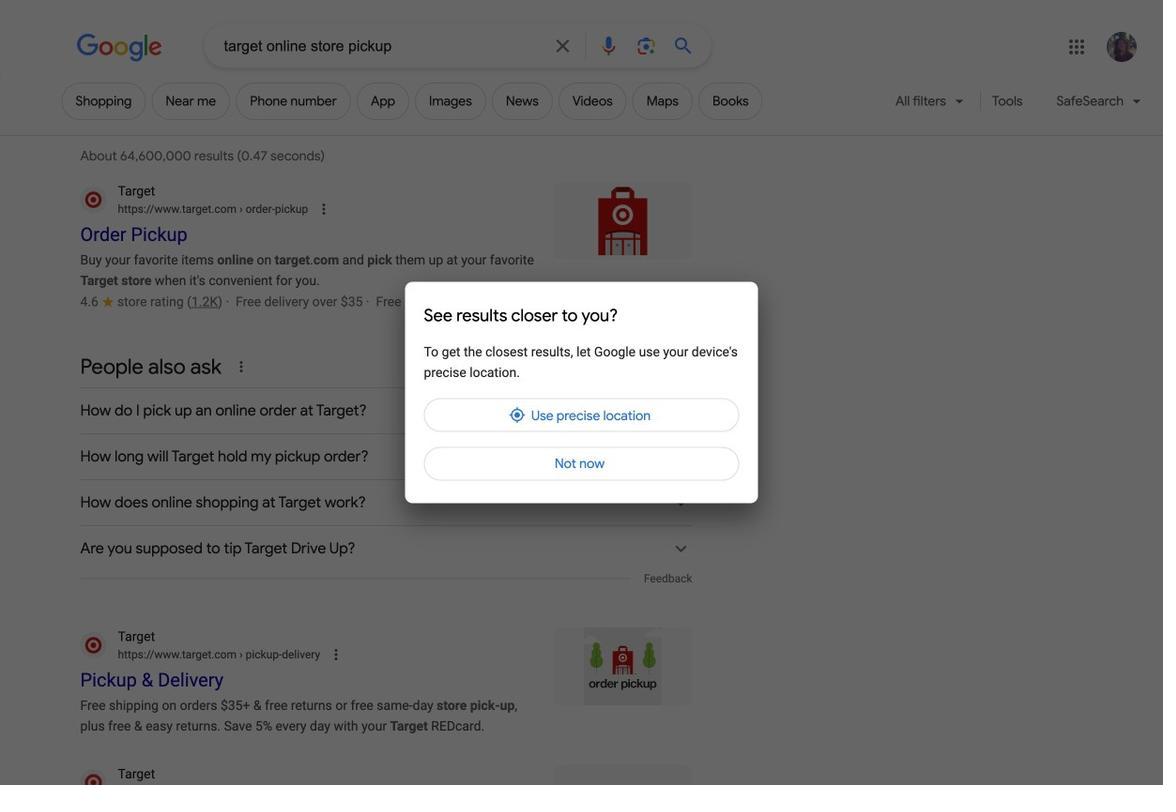 Task type: locate. For each thing, give the bounding box(es) containing it.
0 vertical spatial target online store pickup from www.target.com image
[[584, 182, 662, 260]]

1 vertical spatial target online store pickup from www.target.com image
[[584, 628, 662, 706]]

None text field
[[118, 201, 308, 218], [118, 647, 320, 664], [118, 201, 308, 218], [118, 647, 320, 664]]

None search field
[[0, 23, 711, 68]]

dialog
[[405, 282, 758, 504]]

None text field
[[237, 203, 308, 216], [237, 649, 320, 662], [237, 203, 308, 216], [237, 649, 320, 662]]

target online store pickup from www.target.com image
[[584, 182, 662, 260], [584, 628, 662, 706]]



Task type: vqa. For each thing, say whether or not it's contained in the screenshot.
second target online store pickup from www.target.com 'image' from the top
yes



Task type: describe. For each thing, give the bounding box(es) containing it.
google image
[[77, 34, 163, 62]]

2 target online store pickup from www.target.com image from the top
[[584, 628, 662, 706]]

rated 4.6 out of 5, image
[[102, 296, 114, 309]]

1.2k reviews element
[[192, 294, 218, 310]]

search by voice image
[[598, 35, 620, 57]]

1 target online store pickup from www.target.com image from the top
[[584, 182, 662, 260]]

search by image image
[[635, 35, 658, 57]]



